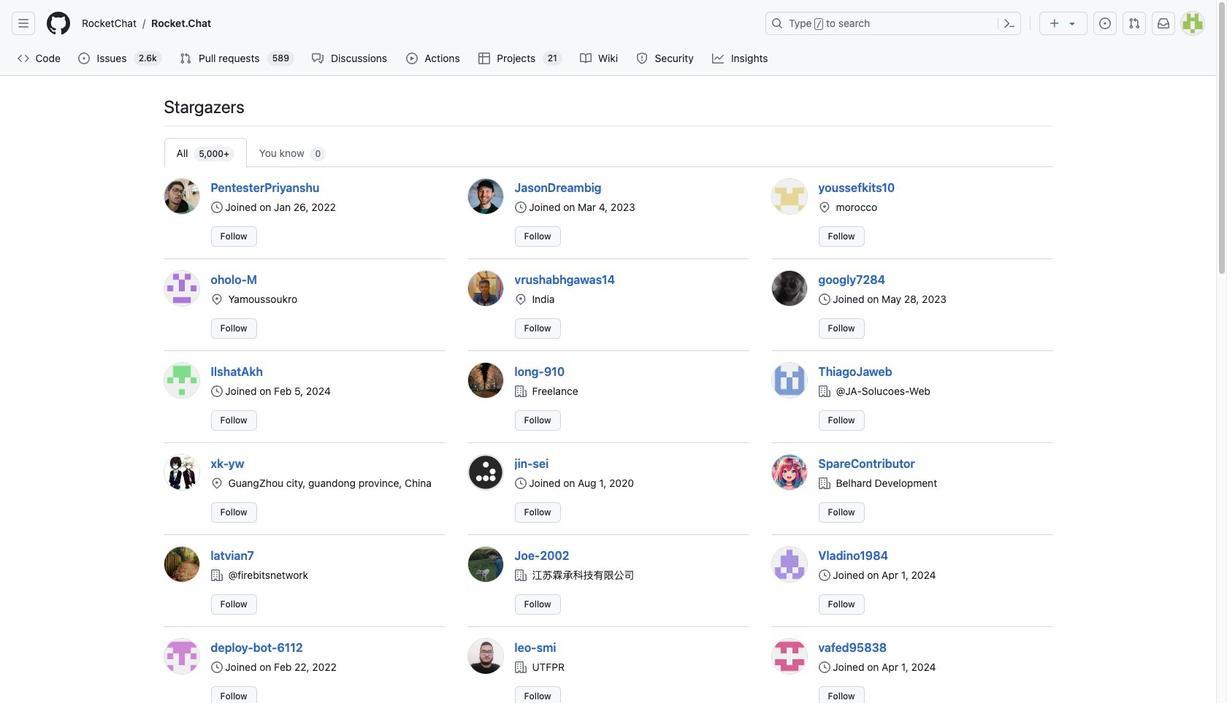 Task type: describe. For each thing, give the bounding box(es) containing it.
Follow PentesterPriyanshu submit
[[211, 226, 257, 247]]

stargazers element
[[164, 138, 1052, 167]]

@oholo m image
[[164, 271, 199, 306]]

clock image for @googly7284 icon
[[818, 294, 830, 305]]

comment discussion image
[[312, 53, 324, 64]]

Follow oholo-M submit
[[211, 318, 257, 339]]

code image
[[18, 53, 29, 64]]

Follow xk-yw submit
[[211, 503, 257, 523]]

git pull request image
[[1129, 18, 1140, 29]]

@googly7284 image
[[772, 271, 807, 306]]

Follow Vladino1984 submit
[[818, 595, 865, 615]]

homepage image
[[47, 12, 70, 35]]

book image
[[580, 53, 592, 64]]

@ilshatakh image
[[164, 363, 199, 398]]

clock image for the @deploy bot 6112 icon
[[211, 662, 222, 673]]

issue opened image
[[1099, 18, 1111, 29]]

clock image for @jasondreambig icon
[[515, 202, 526, 213]]

Follow SpareContributor submit
[[818, 503, 865, 523]]

table image
[[478, 53, 490, 64]]

triangle down image
[[1066, 18, 1078, 29]]

Follow IlshatAkh submit
[[211, 411, 257, 431]]

Follow Joe-2002 submit
[[515, 595, 561, 615]]

command palette image
[[1004, 18, 1015, 29]]

Follow jin-sei submit
[[515, 503, 561, 523]]

@youssefkits10 image
[[772, 179, 807, 214]]

@vrushabhgawas14 image
[[468, 271, 503, 306]]

Follow vafed95838 submit
[[818, 687, 865, 703]]

@jasondreambig image
[[468, 179, 503, 214]]

location image for the @vrushabhgawas14 image
[[515, 293, 526, 305]]

clock image for @ilshatakh icon
[[211, 386, 222, 397]]

@vafed95838 image
[[772, 639, 807, 674]]

graph image
[[712, 53, 724, 64]]

location image for @youssefkits10 icon
[[818, 201, 830, 213]]

@jin sei image
[[468, 455, 503, 490]]

clock image for @jin sei image
[[515, 478, 526, 489]]

Follow youssefkits10 submit
[[818, 226, 865, 247]]

@latvian7 image
[[164, 547, 199, 582]]

@sparecontributor image
[[772, 455, 807, 490]]

organization image for @latvian7 image
[[211, 569, 222, 581]]

@deploy bot 6112 image
[[164, 639, 199, 674]]

organization image for @joe 2002 image
[[515, 569, 526, 581]]



Task type: vqa. For each thing, say whether or not it's contained in the screenshot.
"license" to the right
no



Task type: locate. For each thing, give the bounding box(es) containing it.
Follow JasonDreambig submit
[[515, 226, 561, 247]]

plus image
[[1049, 18, 1061, 29]]

2 organization image from the top
[[818, 477, 830, 489]]

location image up follow xk-yw submit
[[211, 477, 222, 489]]

1 organization image from the top
[[818, 385, 830, 397]]

organization image up follow thiagojaweb submit
[[818, 385, 830, 397]]

clock image up "follow googly7284" submit
[[818, 294, 830, 305]]

0 horizontal spatial location image
[[211, 477, 222, 489]]

location image up follow oholo-m submit
[[211, 293, 222, 305]]

location image
[[818, 201, 830, 213], [211, 477, 222, 489]]

clock image
[[515, 202, 526, 213], [818, 294, 830, 305], [211, 386, 222, 397], [818, 570, 830, 581], [818, 662, 830, 673]]

organization image up follow long-910 submit
[[515, 385, 526, 397]]

organization image for @sparecontributor image
[[818, 477, 830, 489]]

1 horizontal spatial location image
[[515, 293, 526, 305]]

1 location image from the left
[[211, 293, 222, 305]]

Follow deploy-bot-6112 submit
[[211, 687, 257, 703]]

location image
[[211, 293, 222, 305], [515, 293, 526, 305]]

2 location image from the left
[[515, 293, 526, 305]]

clock image for '@vafed95838' icon
[[818, 662, 830, 673]]

list
[[76, 12, 757, 35]]

@xk yw image
[[164, 455, 199, 490]]

organization image
[[515, 385, 526, 397], [211, 569, 222, 581], [515, 569, 526, 581], [515, 661, 526, 673]]

organization image
[[818, 385, 830, 397], [818, 477, 830, 489]]

0 vertical spatial location image
[[818, 201, 830, 213]]

clock image up follow vladino1984 submit
[[818, 570, 830, 581]]

git pull request image
[[180, 53, 191, 64]]

clock image for @pentesterpriyanshu icon on the left top
[[211, 202, 222, 213]]

organization image for @thiagojaweb 'image'
[[818, 385, 830, 397]]

clock image
[[211, 202, 222, 213], [515, 478, 526, 489], [211, 662, 222, 673]]

@long 910 image
[[468, 363, 503, 398]]

0 horizontal spatial location image
[[211, 293, 222, 305]]

shield image
[[636, 53, 648, 64]]

1 vertical spatial location image
[[211, 477, 222, 489]]

clock image up follow deploy-bot-6112 submit
[[211, 662, 222, 673]]

Follow googly7284 submit
[[818, 318, 865, 339]]

organization image up follow latvian7 submit
[[211, 569, 222, 581]]

2 vertical spatial clock image
[[211, 662, 222, 673]]

organization image for @long 910 image at the bottom
[[515, 385, 526, 397]]

play image
[[406, 53, 418, 64]]

Follow leo-smi submit
[[515, 687, 561, 703]]

organization image up 'follow leo-smi' submit
[[515, 661, 526, 673]]

1 vertical spatial clock image
[[515, 478, 526, 489]]

@leo smi image
[[468, 639, 503, 674]]

issue opened image
[[78, 53, 90, 64]]

clock image up follow ilshatakh submit
[[211, 386, 222, 397]]

clock image up follow pentesterpriyanshu submit
[[211, 202, 222, 213]]

0 vertical spatial clock image
[[211, 202, 222, 213]]

@vladino1984 image
[[772, 547, 807, 582]]

clock image up follow jasondreambig submit
[[515, 202, 526, 213]]

clock image up follow vafed95838 submit
[[818, 662, 830, 673]]

organization image for @leo smi icon on the left of page
[[515, 661, 526, 673]]

1 vertical spatial organization image
[[818, 477, 830, 489]]

clock image for @vladino1984 icon
[[818, 570, 830, 581]]

Follow latvian7 submit
[[211, 595, 257, 615]]

location image for @xk yw image
[[211, 477, 222, 489]]

location image up follow youssefkits10 submit
[[818, 201, 830, 213]]

Follow long-910 submit
[[515, 411, 561, 431]]

organization image up follow sparecontributor submit
[[818, 477, 830, 489]]

Follow ThiagoJaweb submit
[[818, 411, 865, 431]]

@thiagojaweb image
[[772, 363, 807, 398]]

location image for @oholo m icon
[[211, 293, 222, 305]]

Follow vrushabhgawas14 submit
[[515, 318, 561, 339]]

@joe 2002 image
[[468, 547, 503, 582]]

clock image up follow jin-sei submit
[[515, 478, 526, 489]]

notifications image
[[1158, 18, 1169, 29]]

@pentesterpriyanshu image
[[164, 179, 199, 214]]

location image up follow vrushabhgawas14 submit
[[515, 293, 526, 305]]

1 horizontal spatial location image
[[818, 201, 830, 213]]

organization image up follow joe-2002 submit
[[515, 569, 526, 581]]

0 vertical spatial organization image
[[818, 385, 830, 397]]



